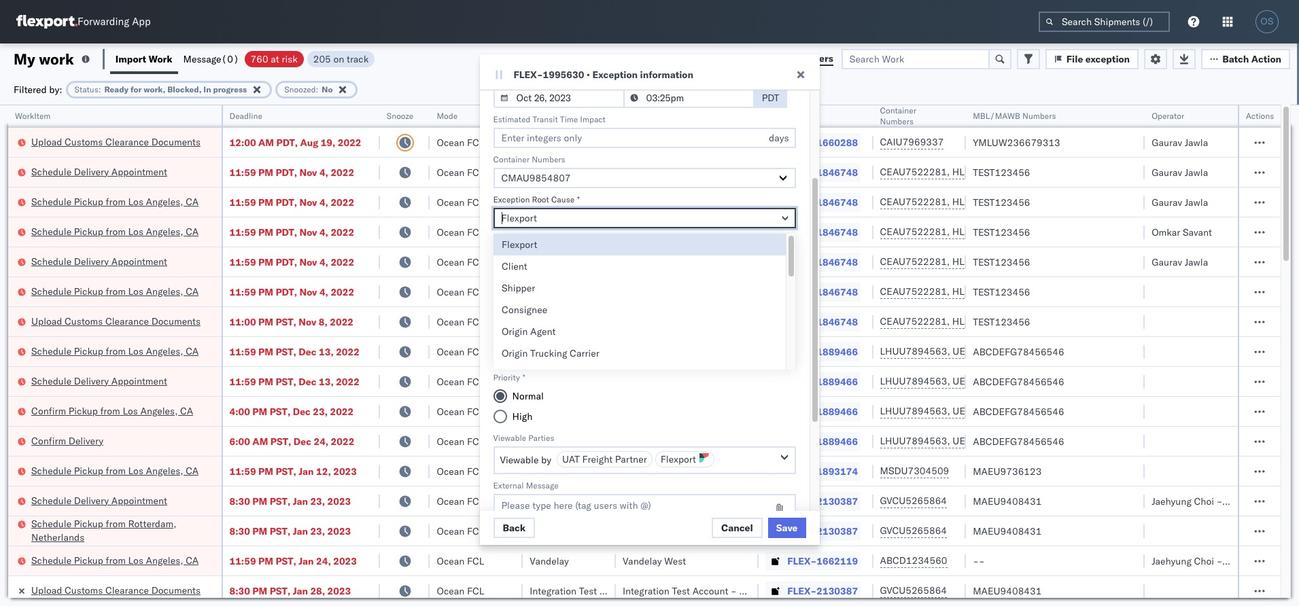 Task type: describe. For each thing, give the bounding box(es) containing it.
vandelay west
[[623, 555, 686, 567]]

2 flex-1846748 from the top
[[787, 196, 858, 208]]

my work
[[14, 49, 74, 68]]

assignee
[[493, 303, 527, 313]]

pdt
[[762, 92, 779, 104]]

batch
[[1223, 53, 1249, 65]]

import
[[115, 53, 146, 65]]

13 ocean fcl from the top
[[437, 495, 484, 508]]

8:30 pm pst, jan 28, 2023
[[229, 585, 351, 597]]

2 gaurav from the top
[[1152, 166, 1182, 178]]

schedule pickup from rotterdam, netherlands button
[[31, 517, 204, 546]]

12 ocean fcl from the top
[[437, 465, 484, 478]]

resize handle column header for client name
[[600, 105, 616, 606]]

2 vertical spatial agent
[[1274, 495, 1299, 508]]

uat freight partner
[[562, 453, 647, 466]]

11:59 pm pst, jan 12, 2023
[[229, 465, 357, 478]]

3 lagerfeld from the top
[[759, 585, 800, 597]]

hlxu6269489, for 4th schedule pickup from los angeles, ca button from the bottom's schedule pickup from los angeles, ca link
[[952, 286, 1022, 298]]

14 fcl from the top
[[467, 525, 484, 537]]

1 horizontal spatial --
[[973, 555, 985, 567]]

flex-1660288
[[787, 136, 858, 149]]

pst, down 11:00 pm pst, nov 8, 2022
[[276, 346, 296, 358]]

workitem button
[[8, 108, 208, 122]]

in
[[204, 84, 211, 94]]

angeles, for schedule pickup from los angeles, ca link related to 1st schedule pickup from los angeles, ca button
[[146, 195, 183, 208]]

pst, up 4:00 pm pst, dec 23, 2022
[[276, 376, 296, 388]]

resize handle column header for mode
[[507, 105, 523, 606]]

5 schedule pickup from los angeles, ca from the top
[[31, 465, 199, 477]]

los for third schedule pickup from los angeles, ca button from the bottom of the page
[[128, 345, 143, 357]]

los for 2nd schedule pickup from los angeles, ca button from the top of the page
[[128, 225, 143, 238]]

abcdefg78456546 for schedule delivery appointment
[[973, 376, 1064, 388]]

flexport demo consignee for bookings
[[530, 465, 641, 478]]

external message
[[493, 481, 559, 491]]

4 1889466 from the top
[[817, 435, 858, 448]]

1 1889466 from the top
[[817, 346, 858, 358]]

cancel
[[721, 522, 753, 534]]

2 karl from the top
[[739, 525, 757, 537]]

1660288
[[817, 136, 858, 149]]

work
[[39, 49, 74, 68]]

2 4, from the top
[[320, 196, 328, 208]]

Flexport text field
[[493, 208, 796, 228]]

2023 down 12,
[[327, 495, 351, 508]]

1 vertical spatial message
[[526, 481, 559, 491]]

pst, up 8:30 pm pst, jan 28, 2023
[[276, 555, 296, 567]]

snooze
[[387, 111, 414, 121]]

3 4, from the top
[[320, 226, 328, 238]]

schedule pickup from rotterdam, netherlands
[[31, 518, 177, 544]]

16 ocean fcl from the top
[[437, 585, 484, 597]]

0
[[527, 356, 533, 368]]

deadline button
[[223, 108, 366, 122]]

3 upload from the top
[[31, 584, 62, 597]]

from for 5th schedule pickup from los angeles, ca button from the top
[[106, 465, 126, 477]]

schedule pickup from rotterdam, netherlands link
[[31, 517, 204, 544]]

os button
[[1252, 6, 1283, 37]]

13, for schedule pickup from los angeles, ca
[[319, 346, 334, 358]]

from for 2nd schedule pickup from los angeles, ca button from the top of the page
[[106, 225, 126, 238]]

flexport up shipper
[[501, 239, 537, 251]]

1 vertical spatial container numbers
[[493, 154, 565, 165]]

uat freight partner button
[[557, 451, 653, 468]]

23, for confirm pickup from los angeles, ca
[[313, 406, 328, 418]]

1 upload customs clearance documents from the top
[[31, 136, 201, 148]]

sla 1 days, 0 hours from reporting time
[[493, 343, 645, 368]]

schedule pickup from los angeles, ca link for 2nd schedule pickup from los angeles, ca button from the top of the page
[[31, 225, 199, 238]]

schedule pickup from los angeles, ca link for third schedule pickup from los angeles, ca button from the bottom of the page
[[31, 344, 199, 358]]

filtered by:
[[14, 83, 62, 96]]

pst, up 6:00 am pst, dec 24, 2022
[[270, 406, 290, 418]]

1 test123456 from the top
[[973, 166, 1030, 178]]

2 upload from the top
[[31, 315, 62, 327]]

pdt, for 4th schedule delivery appointment link from the bottom
[[276, 166, 297, 178]]

0 horizontal spatial numbers
[[532, 154, 565, 165]]

10 resize handle column header from the left
[[1222, 105, 1238, 606]]

3 gvcu5265864 from the top
[[880, 585, 947, 597]]

3 karl from the top
[[739, 585, 757, 597]]

appointment for third schedule delivery appointment link from the top
[[111, 375, 167, 387]]

5 1846748 from the top
[[817, 286, 858, 298]]

days,
[[502, 356, 525, 368]]

abcd1234560
[[880, 555, 947, 567]]

pickup for 5th schedule pickup from los angeles, ca button from the top
[[74, 465, 103, 477]]

4 flex-1846748 from the top
[[787, 256, 858, 268]]

4 abcdefg78456546 from the top
[[973, 435, 1064, 448]]

message (0)
[[183, 53, 239, 65]]

batch action
[[1223, 53, 1282, 65]]

schedule for the schedule pickup from rotterdam, netherlands button
[[31, 518, 71, 530]]

snoozed
[[284, 84, 316, 94]]

confirm delivery
[[31, 435, 103, 447]]

consignee inside list box
[[501, 304, 547, 316]]

trucking
[[530, 347, 567, 360]]

confirm delivery button
[[31, 434, 103, 449]]

12,
[[316, 465, 331, 478]]

3 8:30 from the top
[[229, 585, 250, 597]]

app
[[132, 15, 151, 28]]

delivery for 3rd the schedule delivery appointment button from the top
[[74, 375, 109, 387]]

3 ceau7522281, from the top
[[880, 226, 950, 238]]

11:59 pm pst, dec 13, 2022 for schedule delivery appointment
[[229, 376, 360, 388]]

forwarding
[[78, 15, 129, 28]]

lhuu7894563, uetu5238478 for confirm pickup from los angeles, ca
[[880, 405, 1019, 417]]

3 1846748 from the top
[[817, 226, 858, 238]]

2 integration test account - karl lagerfeld from the top
[[623, 525, 800, 537]]

from for third schedule pickup from los angeles, ca button from the bottom of the page
[[106, 345, 126, 357]]

hlxu6269489, for second schedule delivery appointment link
[[952, 256, 1022, 268]]

delivery for confirm delivery button
[[68, 435, 103, 447]]

3 upload customs clearance documents link from the top
[[31, 584, 201, 597]]

risk
[[282, 53, 298, 65]]

1 upload from the top
[[31, 136, 62, 148]]

5 hlxu8034992 from the top
[[1024, 286, 1091, 298]]

1 horizontal spatial exception
[[592, 69, 638, 81]]

2 1846748 from the top
[[817, 196, 858, 208]]

3 fcl from the top
[[467, 196, 484, 208]]

1 ceau7522281, from the top
[[880, 166, 950, 178]]

9 11:59 from the top
[[229, 555, 256, 567]]

3 flex-1846748 from the top
[[787, 226, 858, 238]]

2 8:30 pm pst, jan 23, 2023 from the top
[[229, 525, 351, 537]]

-- : -- -- text field
[[623, 88, 754, 108]]

ready
[[104, 84, 128, 94]]

3 schedule delivery appointment from the top
[[31, 375, 167, 387]]

confirm pickup from los angeles, ca link
[[31, 404, 193, 418]]

schedule for 4th schedule pickup from los angeles, ca button from the bottom
[[31, 285, 71, 297]]

angeles, for schedule pickup from los angeles, ca link related to third schedule pickup from los angeles, ca button from the bottom of the page
[[146, 345, 183, 357]]

mode button
[[430, 108, 509, 122]]

choi
[[1194, 495, 1214, 508]]

2023 right 28,
[[327, 585, 351, 597]]

client name
[[530, 111, 576, 121]]

7 fcl from the top
[[467, 316, 484, 328]]

bookings test consignee
[[623, 465, 731, 478]]

root
[[532, 194, 549, 205]]

am for pdt,
[[258, 136, 274, 149]]

confirm pickup from los angeles, ca
[[31, 405, 193, 417]]

3 jawla from the top
[[1185, 196, 1208, 208]]

5 test123456 from the top
[[973, 286, 1030, 298]]

1 vertical spatial agent
[[573, 369, 598, 381]]

3 integration from the top
[[623, 585, 670, 597]]

1 flex-2130387 from the top
[[787, 495, 858, 508]]

estimated
[[493, 114, 531, 124]]

2 upload customs clearance documents button from the top
[[31, 314, 201, 329]]

11:59 pm pst, dec 13, 2022 for schedule pickup from los angeles, ca
[[229, 346, 360, 358]]

6 hlxu6269489, from the top
[[952, 315, 1022, 328]]

pickup for 1st schedule pickup from los angeles, ca button
[[74, 195, 103, 208]]

2 fcl from the top
[[467, 166, 484, 178]]

los for 1st schedule pickup from los angeles, ca button
[[128, 195, 143, 208]]

2 account from the top
[[693, 525, 728, 537]]

information
[[640, 69, 693, 81]]

4 uetu5238478 from the top
[[953, 435, 1019, 447]]

nov for 4th schedule pickup from los angeles, ca button from the bottom's schedule pickup from los angeles, ca link
[[299, 286, 317, 298]]

0 horizontal spatial container
[[493, 154, 530, 165]]

jaehyung choi - test origin agent
[[1152, 495, 1299, 508]]

maeu9736123
[[973, 465, 1042, 478]]

3 flex-1889466 from the top
[[787, 406, 858, 418]]

1 schedule delivery appointment button from the top
[[31, 165, 167, 180]]

am for pst,
[[252, 435, 268, 448]]

origin trucking carrier
[[501, 347, 599, 360]]

workitem
[[15, 111, 51, 121]]

2 gvcu5265864 from the top
[[880, 525, 947, 537]]

15 ocean fcl from the top
[[437, 555, 484, 567]]

angeles, for 4th schedule pickup from los angeles, ca button from the bottom's schedule pickup from los angeles, ca link
[[146, 285, 183, 297]]

24, for 2023
[[316, 555, 331, 567]]

schedule for second the schedule delivery appointment button from the top
[[31, 255, 71, 268]]

4 fcl from the top
[[467, 226, 484, 238]]

2 schedule delivery appointment from the top
[[31, 255, 167, 268]]

2 integration from the top
[[623, 525, 670, 537]]

pst, up 11:59 pm pst, jan 24, 2023
[[270, 525, 290, 537]]

2 8:30 from the top
[[229, 525, 250, 537]]

4 4, from the top
[[320, 256, 328, 268]]

6 ocean fcl from the top
[[437, 286, 484, 298]]

for
[[130, 84, 142, 94]]

mbl/mawb numbers button
[[966, 108, 1131, 122]]

1 karl from the top
[[739, 495, 757, 508]]

11 ocean fcl from the top
[[437, 435, 484, 448]]

pickup for confirm pickup from los angeles, ca button
[[68, 405, 98, 417]]

filtered
[[14, 83, 47, 96]]

6 ceau7522281, from the top
[[880, 315, 950, 328]]

pickup for 6th schedule pickup from los angeles, ca button from the top of the page
[[74, 554, 103, 567]]

3 ocean fcl from the top
[[437, 196, 484, 208]]

nov for schedule pickup from los angeles, ca link associated with 2nd schedule pickup from los angeles, ca button from the top of the page
[[299, 226, 317, 238]]

0 horizontal spatial exception
[[493, 194, 530, 205]]

reporting
[[585, 356, 624, 368]]

flex-1662119
[[787, 555, 858, 567]]

2023 right 12,
[[333, 465, 357, 478]]

0 vertical spatial --
[[623, 136, 635, 149]]

schedule for 1st the schedule delivery appointment button from the bottom of the page
[[31, 495, 71, 507]]

from for 4th schedule pickup from los angeles, ca button from the bottom
[[106, 285, 126, 297]]

3 maeu9408431 from the top
[[973, 585, 1042, 597]]

my
[[14, 49, 35, 68]]

1 upload customs clearance documents button from the top
[[31, 135, 201, 150]]

4 11:59 from the top
[[229, 256, 256, 268]]

4 ceau7522281, hlxu6269489, hlxu8034992 from the top
[[880, 256, 1091, 268]]

confirm pickup from los angeles, ca button
[[31, 404, 193, 419]]

13, for schedule delivery appointment
[[319, 376, 334, 388]]

time
[[627, 356, 645, 368]]

cancel button
[[712, 518, 763, 538]]

1 8:30 pm pst, jan 23, 2023 from the top
[[229, 495, 351, 508]]

2 schedule pickup from los angeles, ca button from the top
[[31, 225, 199, 240]]

clearance for 3rd upload customs clearance documents link
[[105, 584, 149, 597]]

6 schedule pickup from los angeles, ca button from the top
[[31, 554, 199, 569]]

save
[[776, 522, 798, 534]]

los for 5th schedule pickup from los angeles, ca button from the top
[[128, 465, 143, 477]]

11:59 pm pst, jan 24, 2023
[[229, 555, 357, 567]]

los for 6th schedule pickup from los angeles, ca button from the top of the page
[[128, 554, 143, 567]]

1995630
[[543, 69, 584, 81]]

11:00
[[229, 316, 256, 328]]

pdt, for 4th schedule pickup from los angeles, ca button from the bottom's schedule pickup from los angeles, ca link
[[276, 286, 297, 298]]

file
[[1067, 53, 1083, 65]]

clearance for second upload customs clearance documents link
[[105, 315, 149, 327]]

3 resize handle column header from the left
[[414, 105, 430, 606]]

2 ocean fcl from the top
[[437, 166, 484, 178]]

dec for confirm pickup from los angeles, ca
[[293, 406, 311, 418]]

flex-1893174
[[787, 465, 858, 478]]

4:00
[[229, 406, 250, 418]]

list box containing flexport
[[493, 234, 786, 606]]

on
[[333, 53, 344, 65]]

4 flex-1889466 from the top
[[787, 435, 858, 448]]

2 hlxu8034992 from the top
[[1024, 196, 1091, 208]]

flexport demo consignee for -
[[530, 136, 641, 149]]

4 ocean fcl from the top
[[437, 226, 484, 238]]

2 vertical spatial origin
[[1246, 495, 1272, 508]]

priority *
[[493, 373, 525, 383]]

schedule for 1st the schedule delivery appointment button from the top of the page
[[31, 166, 71, 178]]

4 gaurav jawla from the top
[[1152, 256, 1208, 268]]

from inside the sla 1 days, 0 hours from reporting time
[[562, 356, 582, 368]]

time
[[560, 114, 578, 124]]

•
[[587, 69, 590, 81]]

transit
[[533, 114, 558, 124]]

appointment for 4th schedule delivery appointment link from the bottom
[[111, 166, 167, 178]]

schedule for 6th schedule pickup from los angeles, ca button from the top of the page
[[31, 554, 71, 567]]

demo for -
[[568, 136, 593, 149]]

at
[[271, 53, 279, 65]]

viewable for viewable by
[[500, 454, 539, 466]]

Please type here (tag users with @) text field
[[493, 494, 796, 558]]

8 fcl from the top
[[467, 346, 484, 358]]

flexport button
[[655, 451, 715, 468]]

ca for 1st schedule pickup from los angeles, ca button
[[186, 195, 199, 208]]

flexport up external message
[[530, 465, 565, 478]]

caiu7969337
[[880, 136, 944, 148]]

1 schedule delivery appointment link from the top
[[31, 165, 167, 178]]

lhuu7894563, for schedule delivery appointment
[[880, 375, 950, 388]]

schedule for 3rd the schedule delivery appointment button from the top
[[31, 375, 71, 387]]

schedule pickup from los angeles, ca link for 5th schedule pickup from los angeles, ca button from the top
[[31, 464, 199, 478]]

8,
[[319, 316, 328, 328]]

2 test123456 from the top
[[973, 196, 1030, 208]]

name
[[554, 111, 576, 121]]

11:00 pm pst, nov 8, 2022
[[229, 316, 354, 328]]

1 fcl from the top
[[467, 136, 484, 149]]

lhuu7894563, uetu5238478 for schedule pickup from los angeles, ca
[[880, 345, 1019, 358]]

2 flex-2130387 from the top
[[787, 525, 858, 537]]

4 schedule pickup from los angeles, ca from the top
[[31, 345, 199, 357]]

Search Work text field
[[842, 49, 990, 69]]

3 flex-2130387 from the top
[[787, 585, 858, 597]]

export customs agent
[[501, 369, 598, 381]]



Task type: vqa. For each thing, say whether or not it's contained in the screenshot.


Task type: locate. For each thing, give the bounding box(es) containing it.
0 horizontal spatial agent
[[530, 326, 555, 338]]

karl down cancel
[[739, 585, 757, 597]]

1 vertical spatial upload customs clearance documents button
[[31, 314, 201, 329]]

1 vandelay from the left
[[530, 555, 569, 567]]

2 appointment from the top
[[111, 255, 167, 268]]

flexport right the partner
[[661, 453, 696, 466]]

ca for confirm pickup from los angeles, ca button
[[180, 405, 193, 417]]

6 1846748 from the top
[[817, 316, 858, 328]]

pst,
[[276, 316, 296, 328], [276, 346, 296, 358], [276, 376, 296, 388], [270, 406, 290, 418], [270, 435, 291, 448], [276, 465, 296, 478], [270, 495, 290, 508], [270, 525, 290, 537], [276, 555, 296, 567], [270, 585, 290, 597]]

11:59 pm pst, dec 13, 2022 up 4:00 pm pst, dec 23, 2022
[[229, 376, 360, 388]]

0 vertical spatial integration
[[623, 495, 670, 508]]

1846748
[[817, 166, 858, 178], [817, 196, 858, 208], [817, 226, 858, 238], [817, 256, 858, 268], [817, 286, 858, 298], [817, 316, 858, 328]]

resize handle column header
[[205, 105, 221, 606], [364, 105, 380, 606], [414, 105, 430, 606], [507, 105, 523, 606], [600, 105, 616, 606], [743, 105, 759, 606], [857, 105, 873, 606], [950, 105, 966, 606], [1129, 105, 1145, 606], [1222, 105, 1238, 606], [1265, 105, 1281, 606]]

2023 up 11:59 pm pst, jan 24, 2023
[[327, 525, 351, 537]]

confirm for confirm pickup from los angeles, ca
[[31, 405, 66, 417]]

vandelay down back button on the left of the page
[[530, 555, 569, 567]]

6 schedule from the top
[[31, 345, 71, 357]]

2 vertical spatial account
[[693, 585, 728, 597]]

schedule for 5th schedule pickup from los angeles, ca button from the top
[[31, 465, 71, 477]]

4 ceau7522281, from the top
[[880, 256, 950, 268]]

* right "priority"
[[523, 373, 525, 383]]

2 vertical spatial upload customs clearance documents
[[31, 584, 201, 597]]

2 vertical spatial maeu9408431
[[973, 585, 1042, 597]]

: left no
[[316, 84, 318, 94]]

priority
[[493, 373, 520, 383]]

from inside schedule pickup from rotterdam, netherlands
[[106, 518, 126, 530]]

0 vertical spatial karl
[[739, 495, 757, 508]]

pdt, for second schedule delivery appointment link
[[276, 256, 297, 268]]

11 resize handle column header from the left
[[1265, 105, 1281, 606]]

2 abcdefg78456546 from the top
[[973, 376, 1064, 388]]

0 vertical spatial 24,
[[314, 435, 328, 448]]

lagerfeld right cancel
[[759, 525, 800, 537]]

0 vertical spatial client
[[530, 111, 552, 121]]

0 vertical spatial container
[[880, 105, 916, 116]]

los for 4th schedule pickup from los angeles, ca button from the bottom
[[128, 285, 143, 297]]

flex-1893174 button
[[766, 462, 861, 481], [766, 462, 861, 481]]

10 fcl from the top
[[467, 406, 484, 418]]

8:30 pm pst, jan 23, 2023 up 11:59 pm pst, jan 24, 2023
[[229, 525, 351, 537]]

0 vertical spatial account
[[693, 495, 728, 508]]

origin agent
[[501, 326, 555, 338]]

1 vertical spatial 24,
[[316, 555, 331, 567]]

resize handle column header for deadline
[[364, 105, 380, 606]]

Enter integers only number field
[[493, 128, 796, 148]]

1 vertical spatial karl
[[739, 525, 757, 537]]

lhuu7894563, for schedule pickup from los angeles, ca
[[880, 345, 950, 358]]

2130387 up 1662119
[[817, 525, 858, 537]]

container up caiu7969337
[[880, 105, 916, 116]]

1 vertical spatial 13,
[[319, 376, 334, 388]]

delivery for 1st the schedule delivery appointment button from the top of the page
[[74, 166, 109, 178]]

1 integration test account - karl lagerfeld from the top
[[623, 495, 800, 508]]

: for snoozed
[[316, 84, 318, 94]]

2 lhuu7894563, from the top
[[880, 375, 950, 388]]

client left name
[[530, 111, 552, 121]]

uetu5238478
[[953, 345, 1019, 358], [953, 375, 1019, 388], [953, 405, 1019, 417], [953, 435, 1019, 447]]

angeles, for schedule pickup from los angeles, ca link corresponding to 5th schedule pickup from los angeles, ca button from the top
[[146, 465, 183, 477]]

jan up 11:59 pm pst, jan 24, 2023
[[293, 525, 308, 537]]

1 1846748 from the top
[[817, 166, 858, 178]]

flex id button
[[759, 108, 860, 122]]

origin
[[501, 326, 528, 338], [501, 347, 528, 360], [1246, 495, 1272, 508]]

numbers for container numbers button
[[880, 116, 914, 126]]

28,
[[310, 585, 325, 597]]

2023
[[333, 465, 357, 478], [327, 495, 351, 508], [327, 525, 351, 537], [333, 555, 357, 567], [327, 585, 351, 597]]

2 vertical spatial lagerfeld
[[759, 585, 800, 597]]

documents for second upload customs clearance documents link
[[151, 315, 201, 327]]

consignee button
[[616, 108, 745, 122]]

1 vertical spatial client
[[501, 260, 527, 273]]

batch action button
[[1201, 49, 1290, 69]]

demo for bookings
[[568, 465, 593, 478]]

: left ready
[[98, 84, 101, 94]]

origin for origin agent
[[501, 326, 528, 338]]

mbl/mawb numbers
[[973, 111, 1056, 121]]

1 vertical spatial gvcu5265864
[[880, 525, 947, 537]]

forwarding app link
[[16, 15, 151, 29]]

2 upload customs clearance documents from the top
[[31, 315, 201, 327]]

account
[[693, 495, 728, 508], [693, 525, 728, 537], [693, 585, 728, 597]]

11:59 pm pdt, nov 4, 2022
[[229, 166, 354, 178], [229, 196, 354, 208], [229, 226, 354, 238], [229, 256, 354, 268], [229, 286, 354, 298]]

work,
[[144, 84, 165, 94]]

pst, left 8,
[[276, 316, 296, 328]]

1 horizontal spatial client
[[530, 111, 552, 121]]

actions
[[1246, 111, 1274, 121]]

8:30 down 11:59 pm pst, jan 24, 2023
[[229, 585, 250, 597]]

dec up 6:00 am pst, dec 24, 2022
[[293, 406, 311, 418]]

1 vertical spatial confirm
[[31, 435, 66, 447]]

3 gaurav from the top
[[1152, 196, 1182, 208]]

2 schedule pickup from los angeles, ca from the top
[[31, 225, 199, 238]]

1 schedule from the top
[[31, 166, 71, 178]]

pdt, for third upload customs clearance documents link from the bottom
[[276, 136, 298, 149]]

jan left 28,
[[293, 585, 308, 597]]

los for confirm pickup from los angeles, ca button
[[123, 405, 138, 417]]

lhuu7894563, for confirm pickup from los angeles, ca
[[880, 405, 950, 417]]

from for the schedule pickup from rotterdam, netherlands button
[[106, 518, 126, 530]]

3 gaurav jawla from the top
[[1152, 196, 1208, 208]]

2 confirm from the top
[[31, 435, 66, 447]]

2 11:59 pm pst, dec 13, 2022 from the top
[[229, 376, 360, 388]]

23, up 11:59 pm pst, jan 24, 2023
[[310, 525, 325, 537]]

lhuu7894563,
[[880, 345, 950, 358], [880, 375, 950, 388], [880, 405, 950, 417], [880, 435, 950, 447]]

4 resize handle column header from the left
[[507, 105, 523, 606]]

lagerfeld down flex-1662119
[[759, 585, 800, 597]]

205 on track
[[313, 53, 369, 65]]

delivery for 1st the schedule delivery appointment button from the bottom of the page
[[74, 495, 109, 507]]

1 horizontal spatial container
[[880, 105, 916, 116]]

flexport down estimated transit time impact
[[530, 136, 565, 149]]

lhuu7894563, uetu5238478 for schedule delivery appointment
[[880, 375, 1019, 388]]

schedule
[[31, 166, 71, 178], [31, 195, 71, 208], [31, 225, 71, 238], [31, 255, 71, 268], [31, 285, 71, 297], [31, 345, 71, 357], [31, 375, 71, 387], [31, 465, 71, 477], [31, 495, 71, 507], [31, 518, 71, 530], [31, 554, 71, 567]]

0 vertical spatial 8:30
[[229, 495, 250, 508]]

resize handle column header for workitem
[[205, 105, 221, 606]]

1 vertical spatial container
[[493, 154, 530, 165]]

schedule for 2nd schedule pickup from los angeles, ca button from the top of the page
[[31, 225, 71, 238]]

13, up 4:00 pm pst, dec 23, 2022
[[319, 376, 334, 388]]

2 flex-1889466 from the top
[[787, 376, 858, 388]]

16 fcl from the top
[[467, 585, 484, 597]]

0 vertical spatial documents
[[151, 136, 201, 148]]

pickup inside schedule pickup from rotterdam, netherlands
[[74, 518, 103, 530]]

nov for second schedule delivery appointment link
[[299, 256, 317, 268]]

schedule for third schedule pickup from los angeles, ca button from the bottom of the page
[[31, 345, 71, 357]]

reset to default filters
[[731, 52, 833, 65]]

schedule pickup from los angeles, ca link for 1st schedule pickup from los angeles, ca button
[[31, 195, 199, 208]]

6 resize handle column header from the left
[[743, 105, 759, 606]]

container inside button
[[880, 105, 916, 116]]

schedule pickup from los angeles, ca link for 4th schedule pickup from los angeles, ca button from the bottom
[[31, 285, 199, 298]]

6 test123456 from the top
[[973, 316, 1030, 328]]

msdu7304509
[[880, 465, 949, 477]]

1 vertical spatial origin
[[501, 347, 528, 360]]

-- down consignee button
[[623, 136, 635, 149]]

1 vertical spatial exception
[[493, 194, 530, 205]]

3 11:59 from the top
[[229, 226, 256, 238]]

from for 6th schedule pickup from los angeles, ca button from the top of the page
[[106, 554, 126, 567]]

3 hlxu6269489, from the top
[[952, 226, 1022, 238]]

flex-1889466
[[787, 346, 858, 358], [787, 376, 858, 388], [787, 406, 858, 418], [787, 435, 858, 448]]

hlxu6269489, for 4th schedule delivery appointment link from the bottom
[[952, 166, 1022, 178]]

ca for 4th schedule pickup from los angeles, ca button from the bottom
[[186, 285, 199, 297]]

2 hlxu6269489, from the top
[[952, 196, 1022, 208]]

1 horizontal spatial vandelay
[[623, 555, 662, 567]]

numbers for mbl/mawb numbers button
[[1023, 111, 1056, 121]]

status : ready for work, blocked, in progress
[[75, 84, 247, 94]]

exception left root
[[493, 194, 530, 205]]

2 vandelay from the left
[[623, 555, 662, 567]]

2 ceau7522281, hlxu6269489, hlxu8034992 from the top
[[880, 196, 1091, 208]]

1 horizontal spatial container numbers
[[880, 105, 916, 126]]

23, up 6:00 am pst, dec 24, 2022
[[313, 406, 328, 418]]

2 lagerfeld from the top
[[759, 525, 800, 537]]

dec down 11:00 pm pst, nov 8, 2022
[[299, 346, 317, 358]]

savant
[[1183, 226, 1212, 238]]

8 ocean fcl from the top
[[437, 346, 484, 358]]

1 vertical spatial documents
[[151, 315, 201, 327]]

pst, down 11:59 pm pst, jan 12, 2023
[[270, 495, 290, 508]]

abcdefg78456546
[[973, 346, 1064, 358], [973, 376, 1064, 388], [973, 406, 1064, 418], [973, 435, 1064, 448]]

gvcu5265864 down msdu7304509
[[880, 495, 947, 507]]

5 11:59 pm pdt, nov 4, 2022 from the top
[[229, 286, 354, 298]]

7 schedule from the top
[[31, 375, 71, 387]]

5 fcl from the top
[[467, 256, 484, 268]]

gvcu5265864 down abcd1234560
[[880, 585, 947, 597]]

1 vertical spatial 23,
[[310, 495, 325, 508]]

angeles, for 'confirm pickup from los angeles, ca' link
[[140, 405, 178, 417]]

2 horizontal spatial numbers
[[1023, 111, 1056, 121]]

pst, down 11:59 pm pst, jan 24, 2023
[[270, 585, 290, 597]]

karl left save button
[[739, 525, 757, 537]]

3 abcdefg78456546 from the top
[[973, 406, 1064, 418]]

message up in at the left top of page
[[183, 53, 221, 65]]

attach files
[[493, 235, 538, 245]]

karl up cancel
[[739, 495, 757, 508]]

exception
[[1086, 53, 1130, 65]]

4 11:59 pm pdt, nov 4, 2022 from the top
[[229, 256, 354, 268]]

10 schedule from the top
[[31, 518, 71, 530]]

upload customs clearance documents link
[[31, 135, 201, 149], [31, 314, 201, 328], [31, 584, 201, 597]]

1 vertical spatial demo
[[568, 465, 593, 478]]

8:30 up 11:59 pm pst, jan 24, 2023
[[229, 525, 250, 537]]

6 11:59 from the top
[[229, 346, 256, 358]]

1 horizontal spatial message
[[526, 481, 559, 491]]

8:30 pm pst, jan 23, 2023 down 11:59 pm pst, jan 12, 2023
[[229, 495, 351, 508]]

2 vertical spatial upload
[[31, 584, 62, 597]]

0 vertical spatial agent
[[530, 326, 555, 338]]

os
[[1261, 16, 1274, 27]]

bookings
[[623, 465, 663, 478]]

1 vertical spatial *
[[523, 373, 525, 383]]

ceau7522281, hlxu6269489, hlxu8034992
[[880, 166, 1091, 178], [880, 196, 1091, 208], [880, 226, 1091, 238], [880, 256, 1091, 268], [880, 286, 1091, 298], [880, 315, 1091, 328]]

integration down 'bookings'
[[623, 495, 670, 508]]

24, up 12,
[[314, 435, 328, 448]]

integration test account - karl lagerfeld down west
[[623, 585, 800, 597]]

2130387 down 1893174
[[817, 495, 858, 508]]

gvcu5265864 up abcd1234560
[[880, 525, 947, 537]]

0 vertical spatial clearance
[[105, 136, 149, 148]]

0 vertical spatial message
[[183, 53, 221, 65]]

11 schedule from the top
[[31, 554, 71, 567]]

numbers
[[1023, 111, 1056, 121], [880, 116, 914, 126], [532, 154, 565, 165]]

2 jawla from the top
[[1185, 166, 1208, 178]]

1 horizontal spatial :
[[316, 84, 318, 94]]

2 vertical spatial clearance
[[105, 584, 149, 597]]

to
[[760, 52, 769, 65]]

1 clearance from the top
[[105, 136, 149, 148]]

3 uetu5238478 from the top
[[953, 405, 1019, 417]]

8:30 pm pst, jan 23, 2023
[[229, 495, 351, 508], [229, 525, 351, 537]]

bosch ocean test
[[530, 166, 607, 178], [623, 166, 700, 178], [530, 196, 607, 208], [623, 196, 700, 208], [530, 226, 607, 238], [623, 226, 700, 238], [530, 256, 607, 268], [623, 256, 700, 268], [530, 286, 607, 298], [530, 316, 607, 328], [530, 346, 607, 358], [530, 376, 607, 388], [623, 376, 700, 388], [530, 406, 607, 418], [530, 435, 607, 448], [623, 435, 700, 448]]

clearance for third upload customs clearance documents link from the bottom
[[105, 136, 149, 148]]

dec for schedule delivery appointment
[[299, 376, 317, 388]]

0 vertical spatial upload
[[31, 136, 62, 148]]

11 fcl from the top
[[467, 435, 484, 448]]

lagerfeld up save button
[[759, 495, 800, 508]]

0 vertical spatial origin
[[501, 326, 528, 338]]

0 vertical spatial upload customs clearance documents link
[[31, 135, 201, 149]]

from for confirm pickup from los angeles, ca button
[[100, 405, 120, 417]]

am right the '6:00'
[[252, 435, 268, 448]]

abcdefg78456546 for confirm pickup from los angeles, ca
[[973, 406, 1064, 418]]

pst, down 6:00 am pst, dec 24, 2022
[[276, 465, 296, 478]]

1 vertical spatial integration
[[623, 525, 670, 537]]

3 documents from the top
[[151, 584, 201, 597]]

0 vertical spatial flexport demo consignee
[[530, 136, 641, 149]]

export
[[501, 369, 530, 381]]

nov for 4th schedule delivery appointment link from the bottom
[[299, 166, 317, 178]]

numbers up ymluw236679313
[[1023, 111, 1056, 121]]

ca for 6th schedule pickup from los angeles, ca button from the top of the page
[[186, 554, 199, 567]]

pickup for 4th schedule pickup from los angeles, ca button from the bottom
[[74, 285, 103, 297]]

flexport. image
[[16, 15, 78, 29]]

client for client
[[501, 260, 527, 273]]

carrier
[[569, 347, 599, 360]]

flexport demo consignee
[[530, 136, 641, 149], [530, 465, 641, 478]]

0 vertical spatial 23,
[[313, 406, 328, 418]]

jan left 12,
[[299, 465, 314, 478]]

11:59 pm pst, dec 13, 2022 down 11:00 pm pst, nov 8, 2022
[[229, 346, 360, 358]]

numbers up caiu7969337
[[880, 116, 914, 126]]

origin right choi
[[1246, 495, 1272, 508]]

5 ocean fcl from the top
[[437, 256, 484, 268]]

0 vertical spatial exception
[[592, 69, 638, 81]]

1 ocean fcl from the top
[[437, 136, 484, 149]]

uetu5238478 for confirm pickup from los angeles, ca
[[953, 405, 1019, 417]]

omkar savant
[[1152, 226, 1212, 238]]

4 schedule delivery appointment link from the top
[[31, 494, 167, 508]]

2 vertical spatial gvcu5265864
[[880, 585, 947, 597]]

angeles, for schedule pickup from los angeles, ca link associated with 6th schedule pickup from los angeles, ca button from the top of the page
[[146, 554, 183, 567]]

3 hlxu8034992 from the top
[[1024, 226, 1091, 238]]

8 schedule from the top
[[31, 465, 71, 477]]

mode
[[437, 111, 458, 121]]

consignee
[[623, 111, 662, 121], [596, 136, 641, 149], [501, 304, 547, 316], [596, 465, 641, 478], [685, 465, 731, 478]]

0 horizontal spatial message
[[183, 53, 221, 65]]

client inside client name button
[[530, 111, 552, 121]]

1 vertical spatial integration test account - karl lagerfeld
[[623, 525, 800, 537]]

pickup for 2nd schedule pickup from los angeles, ca button from the top of the page
[[74, 225, 103, 238]]

1893174
[[817, 465, 858, 478]]

0 horizontal spatial --
[[623, 136, 635, 149]]

exception
[[592, 69, 638, 81], [493, 194, 530, 205]]

4 schedule delivery appointment from the top
[[31, 495, 167, 507]]

0 vertical spatial confirm
[[31, 405, 66, 417]]

2 vertical spatial karl
[[739, 585, 757, 597]]

2023 up 8:30 pm pst, jan 28, 2023
[[333, 555, 357, 567]]

1 documents from the top
[[151, 136, 201, 148]]

integration down vandelay west
[[623, 585, 670, 597]]

1 vertical spatial 2130387
[[817, 525, 858, 537]]

pst, down 4:00 pm pst, dec 23, 2022
[[270, 435, 291, 448]]

angeles, for schedule pickup from los angeles, ca link associated with 2nd schedule pickup from los angeles, ca button from the top of the page
[[146, 225, 183, 238]]

0 vertical spatial am
[[258, 136, 274, 149]]

1 horizontal spatial numbers
[[880, 116, 914, 126]]

1 hlxu8034992 from the top
[[1024, 166, 1091, 178]]

appointment for second schedule delivery appointment link
[[111, 255, 167, 268]]

rotterdam,
[[128, 518, 177, 530]]

13 fcl from the top
[[467, 495, 484, 508]]

1 vertical spatial 8:30
[[229, 525, 250, 537]]

ocean fcl
[[437, 136, 484, 149], [437, 166, 484, 178], [437, 196, 484, 208], [437, 226, 484, 238], [437, 256, 484, 268], [437, 286, 484, 298], [437, 316, 484, 328], [437, 346, 484, 358], [437, 376, 484, 388], [437, 406, 484, 418], [437, 435, 484, 448], [437, 465, 484, 478], [437, 495, 484, 508], [437, 525, 484, 537], [437, 555, 484, 567], [437, 585, 484, 597]]

1 vertical spatial --
[[973, 555, 985, 567]]

13, down 8,
[[319, 346, 334, 358]]

0 vertical spatial flex-2130387
[[787, 495, 858, 508]]

client inside list box
[[501, 260, 527, 273]]

2 vertical spatial 23,
[[310, 525, 325, 537]]

test
[[589, 166, 607, 178], [682, 166, 700, 178], [589, 196, 607, 208], [682, 196, 700, 208], [589, 226, 607, 238], [682, 226, 700, 238], [589, 256, 607, 268], [682, 256, 700, 268], [589, 286, 607, 298], [589, 316, 607, 328], [589, 346, 607, 358], [589, 376, 607, 388], [682, 376, 700, 388], [589, 406, 607, 418], [589, 435, 607, 448], [682, 435, 700, 448], [665, 465, 683, 478], [672, 495, 690, 508], [1225, 495, 1243, 508], [672, 525, 690, 537], [672, 585, 690, 597]]

client up shipper
[[501, 260, 527, 273]]

2 vertical spatial 2130387
[[817, 585, 858, 597]]

3 2130387 from the top
[[817, 585, 858, 597]]

4 schedule pickup from los angeles, ca link from the top
[[31, 344, 199, 358]]

work
[[149, 53, 172, 65]]

resize handle column header for container numbers
[[950, 105, 966, 606]]

by
[[541, 454, 551, 466]]

confirm delivery link
[[31, 434, 103, 448]]

2 flexport demo consignee from the top
[[530, 465, 641, 478]]

1 vertical spatial maeu9408431
[[973, 525, 1042, 537]]

schedule pickup from los angeles, ca
[[31, 195, 199, 208], [31, 225, 199, 238], [31, 285, 199, 297], [31, 345, 199, 357], [31, 465, 199, 477], [31, 554, 199, 567]]

ca for third schedule pickup from los angeles, ca button from the bottom of the page
[[186, 345, 199, 357]]

4 lhuu7894563, uetu5238478 from the top
[[880, 435, 1019, 447]]

0 vertical spatial viewable
[[493, 433, 526, 443]]

13,
[[319, 346, 334, 358], [319, 376, 334, 388]]

2 vertical spatial integration test account - karl lagerfeld
[[623, 585, 800, 597]]

attach
[[493, 235, 518, 245]]

3 clearance from the top
[[105, 584, 149, 597]]

1 vertical spatial am
[[252, 435, 268, 448]]

vandelay for vandelay west
[[623, 555, 662, 567]]

1 vertical spatial clearance
[[105, 315, 149, 327]]

* right "cause"
[[577, 194, 580, 205]]

dec up 11:59 pm pst, jan 12, 2023
[[294, 435, 311, 448]]

5 11:59 from the top
[[229, 286, 256, 298]]

2 schedule from the top
[[31, 195, 71, 208]]

0 horizontal spatial :
[[98, 84, 101, 94]]

Search Shipments (/) text field
[[1039, 12, 1170, 32]]

jan
[[299, 465, 314, 478], [293, 495, 308, 508], [293, 525, 308, 537], [299, 555, 314, 567], [293, 585, 308, 597]]

1 vertical spatial flexport demo consignee
[[530, 465, 641, 478]]

file exception button
[[1046, 49, 1139, 69], [1046, 49, 1139, 69]]

maeu9408431
[[973, 495, 1042, 508], [973, 525, 1042, 537], [973, 585, 1042, 597]]

los
[[128, 195, 143, 208], [128, 225, 143, 238], [128, 285, 143, 297], [128, 345, 143, 357], [123, 405, 138, 417], [128, 465, 143, 477], [128, 554, 143, 567]]

hlxu6269489, for schedule pickup from los angeles, ca link associated with 2nd schedule pickup from los angeles, ca button from the top of the page
[[952, 226, 1022, 238]]

external
[[493, 481, 524, 491]]

24, up 28,
[[316, 555, 331, 567]]

am right 12:00
[[258, 136, 274, 149]]

3 schedule pickup from los angeles, ca button from the top
[[31, 285, 199, 299]]

8:30 down the '6:00'
[[229, 495, 250, 508]]

numbers up cmau9854807
[[532, 154, 565, 165]]

origin right 1
[[501, 347, 528, 360]]

1 hlxu6269489, from the top
[[952, 166, 1022, 178]]

1 gaurav from the top
[[1152, 136, 1182, 149]]

1 schedule pickup from los angeles, ca from the top
[[31, 195, 199, 208]]

normal
[[512, 390, 544, 402]]

6 schedule pickup from los angeles, ca from the top
[[31, 554, 199, 567]]

import work button
[[110, 44, 178, 74]]

1 lhuu7894563, from the top
[[880, 345, 950, 358]]

documents for third upload customs clearance documents link from the bottom
[[151, 136, 201, 148]]

demo right by
[[568, 465, 593, 478]]

0 horizontal spatial *
[[523, 373, 525, 383]]

container numbers inside container numbers button
[[880, 105, 916, 126]]

schedule pickup from los angeles, ca link for 6th schedule pickup from los angeles, ca button from the top of the page
[[31, 554, 199, 567]]

jan down 11:59 pm pst, jan 12, 2023
[[293, 495, 308, 508]]

vandelay left west
[[623, 555, 662, 567]]

list box
[[493, 234, 786, 606]]

file exception
[[1067, 53, 1130, 65]]

viewable down high
[[493, 433, 526, 443]]

1 uetu5238478 from the top
[[953, 345, 1019, 358]]

estimated transit time impact
[[493, 114, 606, 124]]

0 vertical spatial 11:59 pm pst, dec 13, 2022
[[229, 346, 360, 358]]

delivery for second the schedule delivery appointment button from the top
[[74, 255, 109, 268]]

0 horizontal spatial container numbers
[[493, 154, 565, 165]]

schedule delivery appointment button
[[31, 165, 167, 180], [31, 255, 167, 270], [31, 374, 167, 389], [31, 494, 167, 509]]

nov
[[299, 166, 317, 178], [299, 196, 317, 208], [299, 226, 317, 238], [299, 256, 317, 268], [299, 286, 317, 298], [299, 316, 316, 328]]

1 vertical spatial 8:30 pm pst, jan 23, 2023
[[229, 525, 351, 537]]

0 vertical spatial 13,
[[319, 346, 334, 358]]

hlxu8034992
[[1024, 166, 1091, 178], [1024, 196, 1091, 208], [1024, 226, 1091, 238], [1024, 256, 1091, 268], [1024, 286, 1091, 298], [1024, 315, 1091, 328]]

client name button
[[523, 108, 602, 122]]

abcdefg78456546 for schedule pickup from los angeles, ca
[[973, 346, 1064, 358]]

--
[[623, 136, 635, 149], [973, 555, 985, 567]]

resize handle column header for flex id
[[857, 105, 873, 606]]

2 clearance from the top
[[105, 315, 149, 327]]

container up cmau9854807
[[493, 154, 530, 165]]

0 vertical spatial maeu9408431
[[973, 495, 1042, 508]]

0 vertical spatial upload customs clearance documents
[[31, 136, 201, 148]]

19,
[[321, 136, 335, 149]]

2 horizontal spatial agent
[[1274, 495, 1299, 508]]

upload customs clearance documents
[[31, 136, 201, 148], [31, 315, 201, 327], [31, 584, 201, 597]]

0 horizontal spatial vandelay
[[530, 555, 569, 567]]

viewable for viewable parties
[[493, 433, 526, 443]]

upload
[[31, 136, 62, 148], [31, 315, 62, 327], [31, 584, 62, 597]]

hlxu6269489,
[[952, 166, 1022, 178], [952, 196, 1022, 208], [952, 226, 1022, 238], [952, 256, 1022, 268], [952, 286, 1022, 298], [952, 315, 1022, 328]]

3 integration test account - karl lagerfeld from the top
[[623, 585, 800, 597]]

4 1846748 from the top
[[817, 256, 858, 268]]

: for status
[[98, 84, 101, 94]]

message down by
[[526, 481, 559, 491]]

origin up sla on the left bottom of page
[[501, 326, 528, 338]]

import work
[[115, 53, 172, 65]]

from for 1st schedule pickup from los angeles, ca button
[[106, 195, 126, 208]]

0 vertical spatial demo
[[568, 136, 593, 149]]

message
[[183, 53, 221, 65], [526, 481, 559, 491]]

exception right •
[[592, 69, 638, 81]]

23, down 12,
[[310, 495, 325, 508]]

flex-1660288 button
[[766, 133, 861, 152], [766, 133, 861, 152]]

2 schedule pickup from los angeles, ca link from the top
[[31, 225, 199, 238]]

3 account from the top
[[693, 585, 728, 597]]

1 vertical spatial flex-2130387
[[787, 525, 858, 537]]

integration test account - karl lagerfeld up west
[[623, 525, 800, 537]]

schedule pickup from los angeles, ca button
[[31, 195, 199, 210], [31, 225, 199, 240], [31, 285, 199, 299], [31, 344, 199, 359], [31, 464, 199, 479], [31, 554, 199, 569]]

4:00 pm pst, dec 23, 2022
[[229, 406, 354, 418]]

high
[[512, 411, 533, 423]]

0 vertical spatial gvcu5265864
[[880, 495, 947, 507]]

1 flex-1846748 from the top
[[787, 166, 858, 178]]

7 ocean fcl from the top
[[437, 316, 484, 328]]

4 schedule pickup from los angeles, ca button from the top
[[31, 344, 199, 359]]

1 4, from the top
[[320, 166, 328, 178]]

0 vertical spatial container numbers
[[880, 105, 916, 126]]

2 vertical spatial 8:30
[[229, 585, 250, 597]]

ca for 5th schedule pickup from los angeles, ca button from the top
[[186, 465, 199, 477]]

1 vertical spatial 11:59 pm pst, dec 13, 2022
[[229, 376, 360, 388]]

origin for origin trucking carrier
[[501, 347, 528, 360]]

1662119
[[817, 555, 858, 567]]

vandelay for vandelay
[[530, 555, 569, 567]]

mbl/mawb
[[973, 111, 1020, 121]]

9 schedule from the top
[[31, 495, 71, 507]]

flex-2130387 up flex-1662119
[[787, 525, 858, 537]]

0 vertical spatial 8:30 pm pst, jan 23, 2023
[[229, 495, 351, 508]]

23, for schedule delivery appointment
[[310, 495, 325, 508]]

MMM D, YYYY text field
[[493, 88, 624, 108]]

dec up 4:00 pm pst, dec 23, 2022
[[299, 376, 317, 388]]

forwarding app
[[78, 15, 151, 28]]

-- right abcd1234560
[[973, 555, 985, 567]]

from inside 'confirm pickup from los angeles, ca' link
[[100, 405, 120, 417]]

1 flex-1889466 from the top
[[787, 346, 858, 358]]

viewable down viewable parties
[[500, 454, 539, 466]]

0 vertical spatial integration test account - karl lagerfeld
[[623, 495, 800, 508]]

12 fcl from the top
[[467, 465, 484, 478]]

flexport inside flexport button
[[661, 453, 696, 466]]

2 vertical spatial flex-2130387
[[787, 585, 858, 597]]

consignee inside button
[[623, 111, 662, 121]]

6 hlxu8034992 from the top
[[1024, 315, 1091, 328]]

2130387 down 1662119
[[817, 585, 858, 597]]

jan up 28,
[[299, 555, 314, 567]]

dec for schedule pickup from los angeles, ca
[[299, 346, 317, 358]]

1 vertical spatial viewable
[[500, 454, 539, 466]]

1 horizontal spatial agent
[[573, 369, 598, 381]]

2 uetu5238478 from the top
[[953, 375, 1019, 388]]

resize handle column header for consignee
[[743, 105, 759, 606]]

uetu5238478 for schedule delivery appointment
[[953, 375, 1019, 388]]

pdt, for schedule pickup from los angeles, ca link associated with 2nd schedule pickup from los angeles, ca button from the top of the page
[[276, 226, 297, 238]]

1 11:59 from the top
[[229, 166, 256, 178]]

appointment for 4th schedule delivery appointment link from the top of the page
[[111, 495, 167, 507]]

demo down time
[[568, 136, 593, 149]]

24, for 2022
[[314, 435, 328, 448]]

1 vertical spatial upload customs clearance documents
[[31, 315, 201, 327]]

5 schedule pickup from los angeles, ca link from the top
[[31, 464, 199, 478]]

flex-2130387 down flex-1893174
[[787, 495, 858, 508]]

resize handle column header for mbl/mawb numbers
[[1129, 105, 1145, 606]]

cause
[[551, 194, 575, 205]]

container numbers up caiu7969337
[[880, 105, 916, 126]]

1 gvcu5265864 from the top
[[880, 495, 947, 507]]

1 horizontal spatial *
[[577, 194, 580, 205]]

flex-2130387 down flex-1662119
[[787, 585, 858, 597]]

0 vertical spatial lagerfeld
[[759, 495, 800, 508]]

8 resize handle column header from the left
[[950, 105, 966, 606]]

container numbers up cmau9854807
[[493, 154, 565, 165]]

schedule inside schedule pickup from rotterdam, netherlands
[[31, 518, 71, 530]]

2 : from the left
[[316, 84, 318, 94]]

integration test account - karl lagerfeld up cancel
[[623, 495, 800, 508]]

integration up vandelay west
[[623, 525, 670, 537]]

2 2130387 from the top
[[817, 525, 858, 537]]



